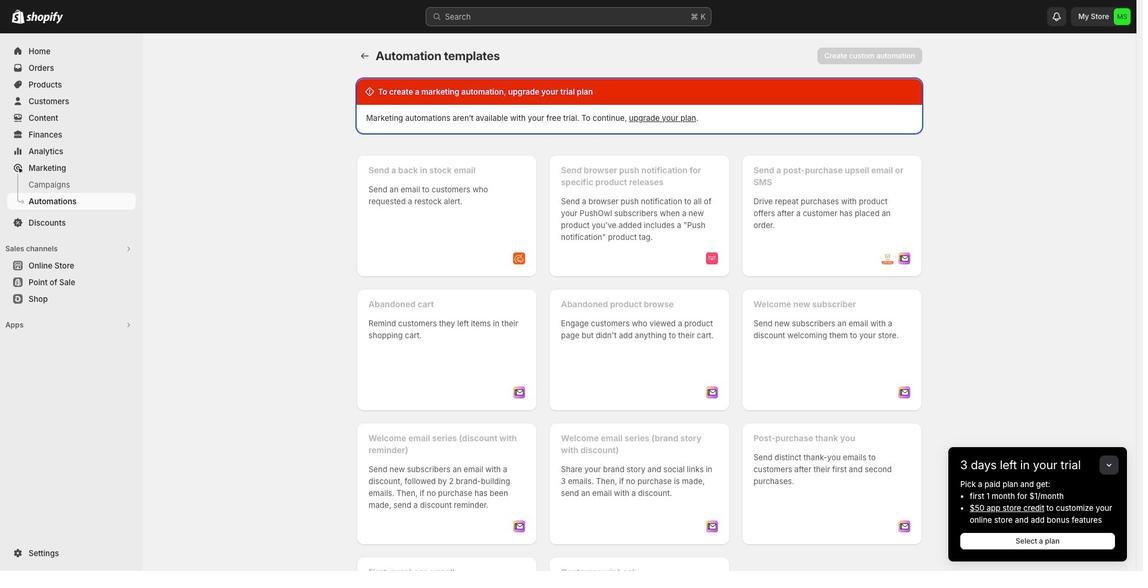 Task type: describe. For each thing, give the bounding box(es) containing it.
my store image
[[1114, 8, 1131, 25]]

shopify image
[[12, 10, 24, 24]]



Task type: locate. For each thing, give the bounding box(es) containing it.
shopify image
[[26, 12, 63, 24]]



Task type: vqa. For each thing, say whether or not it's contained in the screenshot.
the left Shopify image
yes



